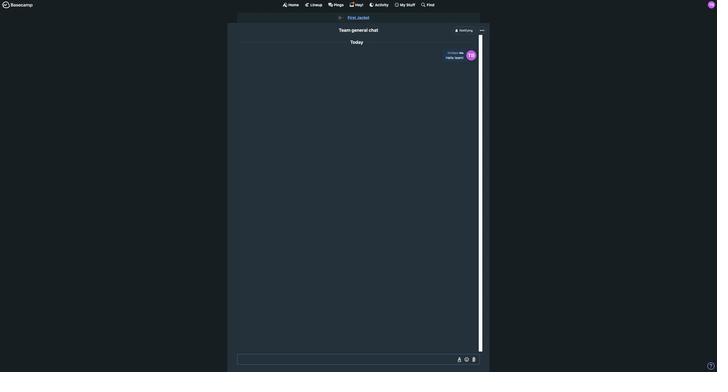 Task type: locate. For each thing, give the bounding box(es) containing it.
hey! button
[[350, 2, 364, 7]]

tyler black image
[[709, 1, 716, 8], [467, 50, 477, 60]]

notifying link
[[453, 27, 477, 34]]

0 horizontal spatial tyler black image
[[467, 50, 477, 60]]

10:09am link
[[448, 51, 459, 55]]

pings button
[[328, 2, 344, 7]]

None text field
[[237, 355, 480, 365]]

general
[[352, 28, 368, 33]]

1 vertical spatial tyler black image
[[467, 50, 477, 60]]

10:09am
[[448, 51, 459, 55]]

team general chat
[[339, 28, 379, 33]]

hello
[[446, 56, 454, 60]]

find button
[[421, 2, 435, 7]]

activity
[[375, 3, 389, 7]]

1 horizontal spatial tyler black image
[[709, 1, 716, 8]]

0 vertical spatial tyler black image
[[709, 1, 716, 8]]

home
[[289, 3, 299, 7]]

first jacket link
[[348, 15, 370, 20]]

10:09am element
[[448, 51, 459, 55]]

10:09am hello team!
[[446, 51, 464, 60]]



Task type: describe. For each thing, give the bounding box(es) containing it.
lineup link
[[305, 2, 323, 7]]

team
[[339, 28, 351, 33]]

stuff
[[407, 3, 416, 7]]

lineup
[[311, 3, 323, 7]]

my stuff button
[[395, 2, 416, 7]]

hey!
[[356, 3, 364, 7]]

first jacket
[[348, 15, 370, 20]]

find
[[427, 3, 435, 7]]

today
[[351, 40, 364, 45]]

pings
[[334, 3, 344, 7]]

first
[[348, 15, 356, 20]]

tyler black image inside main element
[[709, 1, 716, 8]]

my
[[400, 3, 406, 7]]

jacket
[[357, 15, 370, 20]]

team!
[[455, 56, 464, 60]]

home link
[[283, 2, 299, 7]]

activity link
[[370, 2, 389, 7]]

main element
[[0, 0, 718, 9]]

chat
[[369, 28, 379, 33]]

my stuff
[[400, 3, 416, 7]]

switch accounts image
[[2, 1, 33, 9]]

notifying
[[460, 28, 473, 32]]



Task type: vqa. For each thing, say whether or not it's contained in the screenshot.
On Mar 12 element
no



